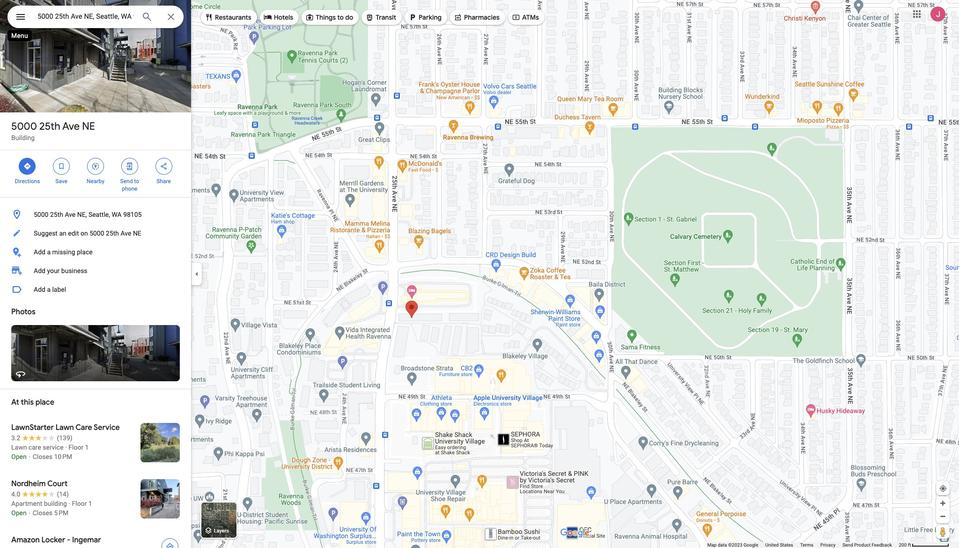 Task type: vqa. For each thing, say whether or not it's contained in the screenshot.


Task type: locate. For each thing, give the bounding box(es) containing it.
1 horizontal spatial ·
[[69, 500, 70, 507]]

5000 25th ave ne main content
[[0, 0, 191, 548]]

5000 up suggest
[[34, 211, 48, 218]]

 transit
[[365, 12, 396, 22]]

open inside apartment building · floor 1 open ⋅ closes 5 pm
[[11, 509, 27, 517]]

ave for ne
[[62, 120, 80, 133]]

add your business link
[[0, 261, 191, 280]]

0 vertical spatial place
[[77, 248, 93, 256]]

add
[[34, 248, 45, 256], [34, 267, 45, 274], [34, 286, 45, 293]]

25th
[[39, 120, 60, 133], [50, 211, 63, 218], [106, 230, 119, 237]]

1 vertical spatial ave
[[65, 211, 76, 218]]

 button
[[7, 6, 34, 30]]

1 horizontal spatial place
[[77, 248, 93, 256]]

0 horizontal spatial lawn
[[11, 444, 27, 451]]


[[160, 161, 168, 171]]

2 open from the top
[[11, 509, 27, 517]]

to inside send to phone
[[134, 178, 139, 185]]

1 vertical spatial ·
[[69, 500, 70, 507]]

floor down "(139)"
[[69, 444, 83, 451]]

phone
[[122, 185, 137, 192]]

a inside 'button'
[[47, 286, 51, 293]]

google account: james peterson  
(james.peterson1902@gmail.com) image
[[931, 6, 946, 21]]

at this place
[[11, 398, 54, 407]]

0 vertical spatial send
[[120, 178, 133, 185]]

1 vertical spatial closes
[[33, 509, 52, 517]]

edit
[[68, 230, 79, 237]]

0 horizontal spatial ·
[[65, 444, 67, 451]]

1 vertical spatial 1
[[88, 500, 92, 507]]

2 ⋅ from the top
[[28, 509, 31, 517]]

3 add from the top
[[34, 286, 45, 293]]

1 vertical spatial 5000
[[34, 211, 48, 218]]

0 vertical spatial ·
[[65, 444, 67, 451]]

footer inside google maps element
[[707, 542, 899, 548]]

footer
[[707, 542, 899, 548]]

collapse side panel image
[[192, 269, 202, 279]]

25th down wa
[[106, 230, 119, 237]]

closes down building
[[33, 509, 52, 517]]

1 vertical spatial a
[[47, 286, 51, 293]]

send left product
[[843, 542, 853, 548]]

0 vertical spatial ne
[[82, 120, 95, 133]]

0 vertical spatial 5000
[[11, 120, 37, 133]]

things
[[316, 13, 336, 22]]

0 vertical spatial open
[[11, 453, 27, 460]]

ne
[[82, 120, 95, 133], [133, 230, 141, 237]]

lawn up "(139)"
[[56, 423, 74, 432]]

united states button
[[766, 542, 793, 548]]

to up phone
[[134, 178, 139, 185]]

add your business
[[34, 267, 87, 274]]

3.2
[[11, 434, 20, 442]]

place
[[77, 248, 93, 256], [36, 398, 54, 407]]

2 a from the top
[[47, 286, 51, 293]]

save
[[55, 178, 67, 185]]

200 ft button
[[899, 542, 949, 548]]

· down (14)
[[69, 500, 70, 507]]

5000 right on on the left
[[90, 230, 104, 237]]

0 vertical spatial 25th
[[39, 120, 60, 133]]

lawnstarter lawn care service
[[11, 423, 120, 432]]

(14)
[[57, 490, 69, 498]]

1 vertical spatial ⋅
[[28, 509, 31, 517]]

0 vertical spatial closes
[[33, 453, 52, 460]]


[[264, 12, 272, 22]]

send product feedback
[[843, 542, 892, 548]]

ave down '98105'
[[121, 230, 131, 237]]

5000 inside 5000 25th ave ne building
[[11, 120, 37, 133]]

add inside add your business link
[[34, 267, 45, 274]]

amazon locker - ingemar link
[[0, 528, 191, 548]]

send up phone
[[120, 178, 133, 185]]

1 add from the top
[[34, 248, 45, 256]]

0 horizontal spatial ne
[[82, 120, 95, 133]]

lawn inside lawn care service · floor 1 open ⋅ closes 10 pm
[[11, 444, 27, 451]]

add a label
[[34, 286, 66, 293]]

2 add from the top
[[34, 267, 45, 274]]

2 vertical spatial add
[[34, 286, 45, 293]]

place inside button
[[77, 248, 93, 256]]

⋅ down the care
[[28, 453, 31, 460]]

business
[[61, 267, 87, 274]]

1 vertical spatial send
[[843, 542, 853, 548]]

open down the apartment
[[11, 509, 27, 517]]

·
[[65, 444, 67, 451], [69, 500, 70, 507]]

closes down the care
[[33, 453, 52, 460]]

states
[[780, 542, 793, 548]]

ave up 
[[62, 120, 80, 133]]

place down on on the left
[[77, 248, 93, 256]]

25th up 
[[39, 120, 60, 133]]

 search field
[[7, 6, 184, 30]]

zoom out image
[[940, 513, 947, 520]]

1 vertical spatial ne
[[133, 230, 141, 237]]


[[365, 12, 374, 22]]

add down suggest
[[34, 248, 45, 256]]

ne inside 5000 25th ave ne building
[[82, 120, 95, 133]]

1 ⋅ from the top
[[28, 453, 31, 460]]

⋅ inside apartment building · floor 1 open ⋅ closes 5 pm
[[28, 509, 31, 517]]

add inside add a label 'button'
[[34, 286, 45, 293]]

25th for ne,
[[50, 211, 63, 218]]

add for add a label
[[34, 286, 45, 293]]

0 horizontal spatial to
[[134, 178, 139, 185]]

do
[[345, 13, 353, 22]]

a left the label
[[47, 286, 51, 293]]

0 vertical spatial add
[[34, 248, 45, 256]]

· inside apartment building · floor 1 open ⋅ closes 5 pm
[[69, 500, 70, 507]]

1 open from the top
[[11, 453, 27, 460]]

0 vertical spatial to
[[337, 13, 344, 22]]

5000 25th ave ne, seattle, wa 98105 button
[[0, 205, 191, 224]]

 restaurants
[[205, 12, 251, 22]]

1 vertical spatial floor
[[72, 500, 87, 507]]

send product feedback button
[[843, 542, 892, 548]]

your
[[47, 267, 60, 274]]

1 a from the top
[[47, 248, 51, 256]]

hotels
[[274, 13, 293, 22]]

lawn care service · floor 1 open ⋅ closes 10 pm
[[11, 444, 89, 460]]

2 vertical spatial 25th
[[106, 230, 119, 237]]

1 up amazon locker - ingemar "link"
[[88, 500, 92, 507]]

5000
[[11, 120, 37, 133], [34, 211, 48, 218], [90, 230, 104, 237]]

add a missing place button
[[0, 243, 191, 261]]

1 horizontal spatial to
[[337, 13, 344, 22]]

0 horizontal spatial send
[[120, 178, 133, 185]]

ave left 'ne,'
[[65, 211, 76, 218]]

closes
[[33, 453, 52, 460], [33, 509, 52, 517]]

terms button
[[800, 542, 814, 548]]

a inside button
[[47, 248, 51, 256]]

ave inside 5000 25th ave ne building
[[62, 120, 80, 133]]

send
[[120, 178, 133, 185], [843, 542, 853, 548]]

5000 up building
[[11, 120, 37, 133]]

directions image
[[166, 542, 174, 548]]

1 vertical spatial place
[[36, 398, 54, 407]]

0 vertical spatial ⋅
[[28, 453, 31, 460]]

show your location image
[[939, 484, 948, 493]]

ave for ne,
[[65, 211, 76, 218]]

lawnstarter
[[11, 423, 54, 432]]

1 horizontal spatial lawn
[[56, 423, 74, 432]]

transit
[[376, 13, 396, 22]]

zoom in image
[[940, 500, 947, 507]]

0 vertical spatial 1
[[85, 444, 89, 451]]


[[91, 161, 100, 171]]

0 vertical spatial ave
[[62, 120, 80, 133]]

lawn down 3.2
[[11, 444, 27, 451]]

open down 3.2
[[11, 453, 27, 460]]

1 vertical spatial add
[[34, 267, 45, 274]]

1 horizontal spatial ne
[[133, 230, 141, 237]]

· down "(139)"
[[65, 444, 67, 451]]

send inside send to phone
[[120, 178, 133, 185]]

send inside button
[[843, 542, 853, 548]]

a left missing
[[47, 248, 51, 256]]

footer containing map data ©2023 google
[[707, 542, 899, 548]]

None field
[[37, 11, 134, 22]]

floor right building
[[72, 500, 87, 507]]

add inside add a missing place button
[[34, 248, 45, 256]]


[[125, 161, 134, 171]]

a
[[47, 248, 51, 256], [47, 286, 51, 293]]

0 vertical spatial lawn
[[56, 423, 74, 432]]

1 down care
[[85, 444, 89, 451]]

⋅
[[28, 453, 31, 460], [28, 509, 31, 517]]

200
[[899, 542, 907, 548]]


[[512, 12, 520, 22]]

1 vertical spatial lawn
[[11, 444, 27, 451]]

add for add your business
[[34, 267, 45, 274]]

suggest
[[34, 230, 58, 237]]

0 vertical spatial floor
[[69, 444, 83, 451]]

1 vertical spatial 25th
[[50, 211, 63, 218]]

ave
[[62, 120, 80, 133], [65, 211, 76, 218], [121, 230, 131, 237]]

10 pm
[[54, 453, 72, 460]]

25th up an
[[50, 211, 63, 218]]

open
[[11, 453, 27, 460], [11, 509, 27, 517]]

ne up 
[[82, 120, 95, 133]]

floor
[[69, 444, 83, 451], [72, 500, 87, 507]]

add left the label
[[34, 286, 45, 293]]

building
[[44, 500, 67, 507]]

1 inside apartment building · floor 1 open ⋅ closes 5 pm
[[88, 500, 92, 507]]

2 closes from the top
[[33, 509, 52, 517]]

to left do
[[337, 13, 344, 22]]

1 vertical spatial to
[[134, 178, 139, 185]]

4.0 stars 14 reviews image
[[11, 489, 69, 499]]

0 vertical spatial a
[[47, 248, 51, 256]]

⋅ inside lawn care service · floor 1 open ⋅ closes 10 pm
[[28, 453, 31, 460]]

service
[[43, 444, 64, 451]]

ne down '98105'
[[133, 230, 141, 237]]

25th inside 5000 25th ave ne building
[[39, 120, 60, 133]]

⋅ down the apartment
[[28, 509, 31, 517]]

1 vertical spatial open
[[11, 509, 27, 517]]

add left your
[[34, 267, 45, 274]]

lawn
[[56, 423, 74, 432], [11, 444, 27, 451]]

at
[[11, 398, 19, 407]]

1 closes from the top
[[33, 453, 52, 460]]

place right this
[[36, 398, 54, 407]]

product
[[854, 542, 871, 548]]

1 horizontal spatial send
[[843, 542, 853, 548]]

share
[[157, 178, 171, 185]]



Task type: describe. For each thing, give the bounding box(es) containing it.
missing
[[52, 248, 75, 256]]

terms
[[800, 542, 814, 548]]

directions
[[15, 178, 40, 185]]

ingemar
[[72, 535, 101, 545]]


[[454, 12, 462, 22]]

google maps element
[[0, 0, 959, 548]]

 parking
[[408, 12, 442, 22]]

amazon
[[11, 535, 40, 545]]

amazon locker - ingemar
[[11, 535, 101, 545]]

layers
[[214, 528, 229, 534]]

 things to do
[[305, 12, 353, 22]]

add for add a missing place
[[34, 248, 45, 256]]

wa
[[112, 211, 122, 218]]

200 ft
[[899, 542, 911, 548]]


[[305, 12, 314, 22]]

label
[[52, 286, 66, 293]]

send for send to phone
[[120, 178, 133, 185]]

service
[[94, 423, 120, 432]]

privacy
[[821, 542, 836, 548]]

care
[[76, 423, 92, 432]]


[[23, 161, 32, 171]]

apartment building · floor 1 open ⋅ closes 5 pm
[[11, 500, 92, 517]]

-
[[67, 535, 70, 545]]

on
[[81, 230, 88, 237]]

none field inside the 5000 25th ave ne, seattle, wa 98105 field
[[37, 11, 134, 22]]

united states
[[766, 542, 793, 548]]

2 vertical spatial 5000
[[90, 230, 104, 237]]

(139)
[[57, 434, 72, 442]]

nearby
[[87, 178, 104, 185]]


[[57, 161, 66, 171]]

0 horizontal spatial place
[[36, 398, 54, 407]]


[[15, 10, 26, 23]]

5000 25th ave ne building
[[11, 120, 95, 141]]

2 vertical spatial ave
[[121, 230, 131, 237]]

send for send product feedback
[[843, 542, 853, 548]]

ft
[[908, 542, 911, 548]]

photos
[[11, 307, 35, 317]]

a for missing
[[47, 248, 51, 256]]

to inside  things to do
[[337, 13, 344, 22]]

pharmacies
[[464, 13, 500, 22]]

1 inside lawn care service · floor 1 open ⋅ closes 10 pm
[[85, 444, 89, 451]]

ne,
[[77, 211, 87, 218]]

suggest an edit on 5000 25th ave ne
[[34, 230, 141, 237]]

court
[[47, 479, 68, 489]]

building
[[11, 134, 35, 141]]


[[408, 12, 417, 22]]

care
[[29, 444, 41, 451]]

open inside lawn care service · floor 1 open ⋅ closes 10 pm
[[11, 453, 27, 460]]

apartment
[[11, 500, 42, 507]]

ne inside button
[[133, 230, 141, 237]]

5000 25th ave ne, seattle, wa 98105
[[34, 211, 142, 218]]

floor inside apartment building · floor 1 open ⋅ closes 5 pm
[[72, 500, 87, 507]]

25th for ne
[[39, 120, 60, 133]]

actions for 5000 25th ave ne region
[[0, 150, 191, 197]]

5000 for ne,
[[34, 211, 48, 218]]

©2023
[[728, 542, 743, 548]]

 pharmacies
[[454, 12, 500, 22]]

closes inside apartment building · floor 1 open ⋅ closes 5 pm
[[33, 509, 52, 517]]

united
[[766, 542, 779, 548]]

feedback
[[872, 542, 892, 548]]

map
[[707, 542, 717, 548]]

a for label
[[47, 286, 51, 293]]

3.2 stars 139 reviews image
[[11, 433, 72, 443]]

send to phone
[[120, 178, 139, 192]]

5 pm
[[54, 509, 68, 517]]

5000 for ne
[[11, 120, 37, 133]]

add a label button
[[0, 280, 191, 299]]

this
[[21, 398, 34, 407]]

map data ©2023 google
[[707, 542, 758, 548]]

 atms
[[512, 12, 539, 22]]

suggest an edit on 5000 25th ave ne button
[[0, 224, 191, 243]]

4.0
[[11, 490, 20, 498]]

closes inside lawn care service · floor 1 open ⋅ closes 10 pm
[[33, 453, 52, 460]]

show street view coverage image
[[936, 525, 950, 539]]

5000 25th Ave NE, Seattle, WA 98105 field
[[7, 6, 184, 28]]

98105
[[123, 211, 142, 218]]

google
[[744, 542, 758, 548]]

· inside lawn care service · floor 1 open ⋅ closes 10 pm
[[65, 444, 67, 451]]

privacy button
[[821, 542, 836, 548]]


[[205, 12, 213, 22]]

floor inside lawn care service · floor 1 open ⋅ closes 10 pm
[[69, 444, 83, 451]]

nordheim
[[11, 479, 46, 489]]

seattle,
[[88, 211, 110, 218]]

atms
[[522, 13, 539, 22]]

locker
[[41, 535, 65, 545]]

add a missing place
[[34, 248, 93, 256]]

data
[[718, 542, 727, 548]]

restaurants
[[215, 13, 251, 22]]

an
[[59, 230, 66, 237]]

parking
[[419, 13, 442, 22]]



